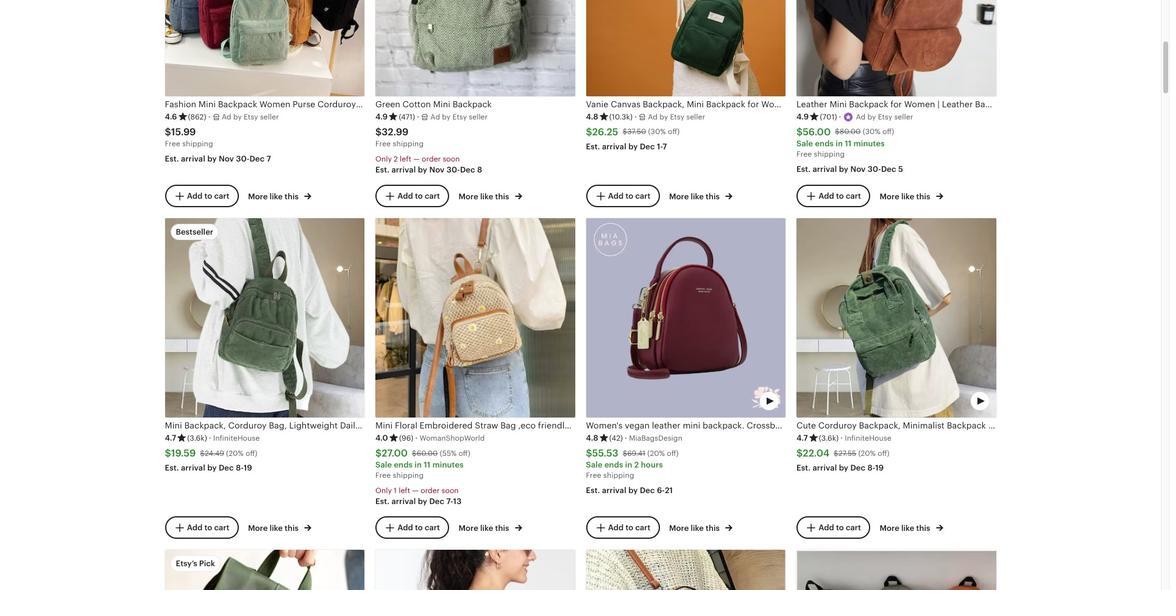 Task type: vqa. For each thing, say whether or not it's contained in the screenshot.
56.00 this
yes



Task type: locate. For each thing, give the bounding box(es) containing it.
2 horizontal spatial (20%
[[859, 449, 876, 458]]

1 (20% from the left
[[226, 449, 244, 458]]

(3.6k) up 19.59
[[187, 434, 207, 443]]

add
[[187, 191, 203, 200], [398, 191, 413, 200], [608, 191, 624, 200], [819, 191, 835, 200], [187, 523, 203, 532], [398, 523, 413, 532], [608, 523, 624, 532], [819, 523, 835, 532]]

more like this link for 26.25
[[670, 190, 733, 202]]

off) inside $ 22.04 $ 27.55 (20% off) est. arrival by dec 8-19
[[878, 449, 890, 458]]

small
[[438, 100, 461, 109]]

1 horizontal spatial 4.7
[[797, 433, 808, 443]]

2 horizontal spatial in
[[836, 139, 843, 148]]

$ left 24.49
[[165, 448, 171, 459]]

(3.6k)
[[187, 434, 207, 443], [819, 434, 839, 443]]

2 4.9 from the left
[[797, 112, 809, 121]]

shipping
[[182, 140, 213, 148], [393, 140, 424, 148], [814, 150, 845, 159], [393, 472, 424, 480], [604, 472, 635, 480]]

shipping down "32.99"
[[393, 140, 424, 148]]

order inside only 2 left — order soon est. arrival by nov 30-dec 8
[[422, 155, 441, 164]]

dec inside $ 15.99 free shipping est. arrival by nov 30-dec 7
[[250, 154, 265, 164]]

leather backpack mini soft-touch multi-functional small backpack shoulder bag crossbody bag elegant handbag aesthetic bag best gift for her image
[[586, 550, 786, 590]]

soon down small
[[443, 155, 460, 164]]

(20% up hours
[[648, 449, 665, 458]]

more like this for 27.00
[[459, 524, 511, 533]]

add for 22.04
[[819, 523, 835, 532]]

arrival down 26.25
[[602, 142, 627, 151]]

(30% inside the $ 56.00 $ 80.00 (30% off) sale ends in 11 minutes free shipping est. arrival by nov 30-dec 5
[[863, 128, 881, 136]]

1-
[[657, 142, 663, 151]]

only inside only 2 left — order soon est. arrival by nov 30-dec 8
[[376, 155, 392, 164]]

only down $ 32.99 free shipping
[[376, 155, 392, 164]]

0 horizontal spatial mini
[[199, 100, 216, 109]]

11 inside the $ 56.00 $ 80.00 (30% off) sale ends in 11 minutes free shipping est. arrival by nov 30-dec 5
[[845, 139, 852, 148]]

this for 56.00
[[917, 192, 931, 201]]

0 vertical spatial 7
[[663, 142, 667, 151]]

4.7 for 19.59
[[165, 433, 176, 443]]

add for 55.53
[[608, 523, 624, 532]]

1 horizontal spatial minutes
[[854, 139, 885, 148]]

sale for 56.00
[[797, 139, 814, 148]]

3 (20% from the left
[[859, 449, 876, 458]]

like for 27.00
[[481, 524, 494, 533]]

mini
[[683, 421, 701, 431]]

arrival inside $ 55.53 $ 69.41 (20% off) sale ends in 2 hours free shipping est. arrival by dec 6-21
[[602, 486, 627, 495]]

0 horizontal spatial 4.9
[[376, 112, 388, 121]]

in down "60.00"
[[415, 461, 422, 470]]

4.8
[[586, 112, 599, 121], [586, 433, 599, 443]]

1 vertical spatial soon
[[442, 487, 459, 495]]

(30% for 56.00
[[863, 128, 881, 136]]

more for 56.00
[[880, 192, 900, 201]]

1 vertical spatial left
[[399, 487, 411, 495]]

2 (30% from the left
[[863, 128, 881, 136]]

0 horizontal spatial in
[[415, 461, 422, 470]]

off) inside $ 55.53 $ 69.41 (20% off) sale ends in 2 hours free shipping est. arrival by dec 6-21
[[667, 449, 679, 458]]

1 horizontal spatial 19
[[876, 464, 884, 473]]

dec down 24.49
[[219, 464, 234, 473]]

· up 24.49
[[209, 433, 211, 443]]

minutes down 80.00
[[854, 139, 885, 148]]

arrival down 19.59
[[181, 464, 205, 473]]

off) right 37.50
[[668, 128, 680, 136]]

left down $ 32.99 free shipping
[[400, 155, 412, 164]]

more like this link for 56.00
[[880, 190, 944, 202]]

0 horizontal spatial sale
[[376, 461, 392, 470]]

left inside only 1 left — order soon est. arrival by dec 7-13
[[399, 487, 411, 495]]

off) for 27.00
[[459, 449, 471, 458]]

7 inside $ 26.25 $ 37.50 (30% off) est. arrival by dec 1-7
[[663, 142, 667, 151]]

0 horizontal spatial ends
[[394, 461, 413, 470]]

2 (20% from the left
[[648, 449, 665, 458]]

8- inside $ 19.59 $ 24.49 (20% off) est. arrival by dec 8-19
[[236, 464, 244, 473]]

purse
[[293, 100, 316, 109]]

ends down '55.53'
[[605, 461, 624, 470]]

only
[[376, 155, 392, 164], [376, 487, 392, 495]]

off) for 22.04
[[878, 449, 890, 458]]

2 only from the top
[[376, 487, 392, 495]]

in for 27.00
[[415, 461, 422, 470]]

left for 27.00
[[399, 487, 411, 495]]

4.8 up 26.25
[[586, 112, 599, 121]]

sale down 27.00
[[376, 461, 392, 470]]

0 vertical spatial 2
[[394, 155, 398, 164]]

1 horizontal spatial 7
[[663, 142, 667, 151]]

sale inside $ 27.00 $ 60.00 (55% off) sale ends in 11 minutes free shipping
[[376, 461, 392, 470]]

more like this
[[248, 192, 301, 201], [459, 192, 511, 201], [670, 192, 722, 201], [880, 192, 933, 201], [248, 524, 301, 533], [459, 524, 511, 533], [670, 524, 722, 533], [880, 524, 933, 533]]

11 for 56.00
[[845, 139, 852, 148]]

(20% right 27.55
[[859, 449, 876, 458]]

19 for 19.59
[[244, 464, 252, 473]]

19.59
[[171, 448, 196, 459]]

sale inside the $ 56.00 $ 80.00 (30% off) sale ends in 11 minutes free shipping est. arrival by nov 30-dec 5
[[797, 139, 814, 148]]

in down 69.41
[[626, 461, 633, 470]]

0 vertical spatial order
[[422, 155, 441, 164]]

dec left 7-
[[430, 497, 445, 506]]

arrival
[[602, 142, 627, 151], [181, 154, 205, 164], [813, 165, 838, 174], [392, 165, 416, 175], [181, 464, 205, 473], [813, 464, 838, 473], [602, 486, 627, 495], [392, 497, 416, 506]]

arrival down 1
[[392, 497, 416, 506]]

off) inside $ 27.00 $ 60.00 (55% off) sale ends in 11 minutes free shipping
[[459, 449, 471, 458]]

like for 56.00
[[902, 192, 915, 201]]

2
[[394, 155, 398, 164], [635, 461, 639, 470]]

19
[[244, 464, 252, 473], [876, 464, 884, 473]]

(3.6k) for 19.59
[[187, 434, 207, 443]]

1 (3.6k) from the left
[[187, 434, 207, 443]]

mini right cotton
[[433, 100, 451, 109]]

product video element
[[586, 218, 786, 418], [797, 218, 997, 418], [586, 550, 786, 590]]

30-
[[236, 154, 250, 164], [868, 165, 882, 174], [447, 165, 460, 175]]

backpack left women
[[218, 100, 257, 109]]

est. inside $ 55.53 $ 69.41 (20% off) sale ends in 2 hours free shipping est. arrival by dec 6-21
[[586, 486, 600, 495]]

· right (42) on the right bottom of the page
[[625, 433, 628, 443]]

1 horizontal spatial mini
[[433, 100, 451, 109]]

1 vertical spatial only
[[376, 487, 392, 495]]

1 19 from the left
[[244, 464, 252, 473]]

cart down $ 55.53 $ 69.41 (20% off) sale ends in 2 hours free shipping est. arrival by dec 6-21
[[636, 523, 651, 532]]

1 4.8 from the top
[[586, 112, 599, 121]]

0 vertical spatial 4.8
[[586, 112, 599, 121]]

off) inside $ 19.59 $ 24.49 (20% off) est. arrival by dec 8-19
[[246, 449, 258, 458]]

only left 1
[[376, 487, 392, 495]]

$ down (42) on the right bottom of the page
[[623, 449, 628, 458]]

8- for 19.59
[[236, 464, 244, 473]]

4.9 up 56.00
[[797, 112, 809, 121]]

order inside only 1 left — order soon est. arrival by dec 7-13
[[421, 487, 440, 495]]

(30% up 1-
[[649, 128, 666, 136]]

free down '55.53'
[[586, 472, 602, 480]]

1 vertical spatial 7
[[267, 154, 271, 164]]

4.7 up 19.59
[[165, 433, 176, 443]]

fashion mini backpack women purse corduroy shoulder rucksack small travel bag
[[165, 100, 505, 109]]

$ down (701)
[[836, 128, 840, 136]]

0 horizontal spatial nov
[[219, 154, 234, 164]]

cart for 56.00
[[846, 191, 862, 200]]

add to cart button
[[165, 185, 239, 207], [376, 185, 449, 207], [586, 185, 660, 207], [797, 185, 871, 207], [165, 517, 239, 539], [376, 517, 449, 539], [586, 517, 660, 539], [797, 517, 871, 539]]

dec inside only 2 left — order soon est. arrival by nov 30-dec 8
[[460, 165, 475, 175]]

0 horizontal spatial minutes
[[433, 461, 464, 470]]

in inside $ 27.00 $ 60.00 (55% off) sale ends in 11 minutes free shipping
[[415, 461, 422, 470]]

— right 1
[[412, 487, 419, 495]]

dec
[[640, 142, 655, 151], [250, 154, 265, 164], [882, 165, 897, 174], [460, 165, 475, 175], [219, 464, 234, 473], [851, 464, 866, 473], [640, 486, 655, 495], [430, 497, 445, 506]]

2 down 69.41
[[635, 461, 639, 470]]

2 down $ 32.99 free shipping
[[394, 155, 398, 164]]

only for 32.99
[[376, 155, 392, 164]]

$ right 22.04
[[834, 449, 839, 458]]

(30% inside $ 26.25 $ 37.50 (30% off) est. arrival by dec 1-7
[[649, 128, 666, 136]]

more like this link for 22.04
[[880, 521, 944, 534]]

0 horizontal spatial 30-
[[236, 154, 250, 164]]

7
[[663, 142, 667, 151], [267, 154, 271, 164]]

like
[[270, 192, 283, 201], [481, 192, 494, 201], [691, 192, 704, 201], [902, 192, 915, 201], [270, 524, 283, 533], [481, 524, 494, 533], [691, 524, 704, 533], [902, 524, 915, 533]]

dec left 1-
[[640, 142, 655, 151]]

more like this link
[[248, 190, 312, 202], [459, 190, 522, 202], [670, 190, 733, 202], [880, 190, 944, 202], [248, 521, 312, 534], [459, 521, 522, 534], [670, 521, 733, 534], [880, 521, 944, 534]]

— down $ 32.99 free shipping
[[414, 155, 420, 164]]

4.9 down shoulder
[[376, 112, 388, 121]]

left inside only 2 left — order soon est. arrival by nov 30-dec 8
[[400, 155, 412, 164]]

add to cart button for 27.00
[[376, 517, 449, 539]]

free inside the $ 56.00 $ 80.00 (30% off) sale ends in 11 minutes free shipping est. arrival by nov 30-dec 5
[[797, 150, 812, 159]]

$ 55.53 $ 69.41 (20% off) sale ends in 2 hours free shipping est. arrival by dec 6-21
[[586, 448, 679, 495]]

1 only from the top
[[376, 155, 392, 164]]

1 vertical spatial minutes
[[433, 461, 464, 470]]

est. inside $ 26.25 $ 37.50 (30% off) est. arrival by dec 1-7
[[586, 142, 600, 151]]

—
[[414, 155, 420, 164], [412, 487, 419, 495]]

11 inside $ 27.00 $ 60.00 (55% off) sale ends in 11 minutes free shipping
[[424, 461, 431, 470]]

1 vertical spatial 4.8
[[586, 433, 599, 443]]

shipping inside the $ 56.00 $ 80.00 (30% off) sale ends in 11 minutes free shipping est. arrival by nov 30-dec 5
[[814, 150, 845, 159]]

bestseller
[[176, 227, 213, 237]]

only inside only 1 left — order soon est. arrival by dec 7-13
[[376, 487, 392, 495]]

0 horizontal spatial 11
[[424, 461, 431, 470]]

ends inside the $ 56.00 $ 80.00 (30% off) sale ends in 11 minutes free shipping est. arrival by nov 30-dec 5
[[816, 139, 834, 148]]

off) for 19.59
[[246, 449, 258, 458]]

19 for 22.04
[[876, 464, 884, 473]]

travel
[[463, 100, 487, 109]]

est.
[[586, 142, 600, 151], [165, 154, 179, 164], [797, 165, 811, 174], [376, 165, 390, 175], [165, 464, 179, 473], [797, 464, 811, 473], [586, 486, 600, 495], [376, 497, 390, 506]]

0 horizontal spatial 19
[[244, 464, 252, 473]]

more like this link for 27.00
[[459, 521, 522, 534]]

1 horizontal spatial in
[[626, 461, 633, 470]]

sale inside $ 55.53 $ 69.41 (20% off) sale ends in 2 hours free shipping est. arrival by dec 6-21
[[586, 461, 603, 470]]

8- inside $ 22.04 $ 27.55 (20% off) est. arrival by dec 8-19
[[868, 464, 876, 473]]

arrival down 22.04
[[813, 464, 838, 473]]

more like this for 55.53
[[670, 524, 722, 533]]

0 horizontal spatial 8-
[[236, 464, 244, 473]]

shipping down 56.00
[[814, 150, 845, 159]]

· for 27.00
[[416, 433, 418, 443]]

4.7 down purse.
[[797, 433, 808, 443]]

2 (3.6k) from the left
[[819, 434, 839, 443]]

1 horizontal spatial 4.9
[[797, 112, 809, 121]]

0 vertical spatial soon
[[443, 155, 460, 164]]

more for 27.00
[[459, 524, 479, 533]]

11 down 80.00
[[845, 139, 852, 148]]

cart down only 1 left — order soon est. arrival by dec 7-13
[[425, 523, 440, 532]]

off) for 55.53
[[667, 449, 679, 458]]

0 vertical spatial —
[[414, 155, 420, 164]]

1 horizontal spatial (30%
[[863, 128, 881, 136]]

mini backpack, corduroy bag, lightweight daily bag, minimalist backpack, sling bag, gift for him or her, 5 colors available image
[[165, 218, 365, 418]]

0 vertical spatial only
[[376, 155, 392, 164]]

off) right 24.49
[[246, 449, 258, 458]]

backpack.
[[703, 421, 745, 431]]

nov inside $ 15.99 free shipping est. arrival by nov 30-dec 7
[[219, 154, 234, 164]]

arrival down 15.99
[[181, 154, 205, 164]]

crossbody
[[747, 421, 791, 431]]

1 backpack from the left
[[218, 100, 257, 109]]

69.41
[[628, 449, 646, 458]]

order for 32.99
[[422, 155, 441, 164]]

1 horizontal spatial 8-
[[868, 464, 876, 473]]

1 horizontal spatial backpack
[[453, 100, 492, 109]]

off) inside the $ 56.00 $ 80.00 (30% off) sale ends in 11 minutes free shipping est. arrival by nov 30-dec 5
[[883, 128, 895, 136]]

this
[[285, 192, 299, 201], [496, 192, 509, 201], [706, 192, 720, 201], [917, 192, 931, 201], [285, 524, 299, 533], [496, 524, 509, 533], [706, 524, 720, 533], [917, 524, 931, 533]]

2 4.8 from the top
[[586, 433, 599, 443]]

est. down 26.25
[[586, 142, 600, 151]]

more like this link for 55.53
[[670, 521, 733, 534]]

dec inside only 1 left — order soon est. arrival by dec 7-13
[[430, 497, 445, 506]]

in
[[836, 139, 843, 148], [415, 461, 422, 470], [626, 461, 633, 470]]

add to cart for 55.53
[[608, 523, 651, 532]]

only for 27.00
[[376, 487, 392, 495]]

est. down '55.53'
[[586, 486, 600, 495]]

add to cart button for 55.53
[[586, 517, 660, 539]]

26.25
[[593, 126, 619, 138]]

est. down 19.59
[[165, 464, 179, 473]]

dec down women
[[250, 154, 265, 164]]

more for 26.25
[[670, 192, 689, 201]]

ends inside $ 55.53 $ 69.41 (20% off) sale ends in 2 hours free shipping est. arrival by dec 6-21
[[605, 461, 624, 470]]

2 19 from the left
[[876, 464, 884, 473]]

$ inside $ 32.99 free shipping
[[376, 126, 382, 138]]

est. down 27.00
[[376, 497, 390, 506]]

est. down 22.04
[[797, 464, 811, 473]]

2 horizontal spatial nov
[[851, 165, 866, 174]]

(20% inside $ 55.53 $ 69.41 (20% off) sale ends in 2 hours free shipping est. arrival by dec 6-21
[[648, 449, 665, 458]]

8-
[[236, 464, 244, 473], [868, 464, 876, 473]]

cute corduroy backpack, minimalist backpack for travel, small daily bag, casual bag, unisex bag, gift for him or her image
[[797, 218, 997, 418]]

0 horizontal spatial backpack
[[218, 100, 257, 109]]

0 vertical spatial left
[[400, 155, 412, 164]]

$ down shoulder
[[376, 126, 382, 138]]

shipping up 1
[[393, 472, 424, 480]]

2 horizontal spatial sale
[[797, 139, 814, 148]]

$ 27.00 $ 60.00 (55% off) sale ends in 11 minutes free shipping
[[376, 448, 471, 480]]

cart down the $ 56.00 $ 80.00 (30% off) sale ends in 11 minutes free shipping est. arrival by nov 30-dec 5
[[846, 191, 862, 200]]

in inside the $ 56.00 $ 80.00 (30% off) sale ends in 11 minutes free shipping est. arrival by nov 30-dec 5
[[836, 139, 843, 148]]

soon inside only 2 left — order soon est. arrival by nov 30-dec 8
[[443, 155, 460, 164]]

more for 19.59
[[248, 524, 268, 533]]

minutes inside the $ 56.00 $ 80.00 (30% off) sale ends in 11 minutes free shipping est. arrival by nov 30-dec 5
[[854, 139, 885, 148]]

free inside $ 32.99 free shipping
[[376, 140, 391, 148]]

$ 15.99 free shipping est. arrival by nov 30-dec 7
[[165, 126, 271, 164]]

— for 27.00
[[412, 487, 419, 495]]

· right (701)
[[839, 112, 842, 121]]

$
[[165, 126, 171, 138], [376, 126, 382, 138], [586, 126, 593, 138], [797, 126, 803, 138], [623, 128, 628, 136], [836, 128, 840, 136], [165, 448, 171, 459], [376, 448, 382, 459], [586, 448, 593, 459], [797, 448, 803, 459], [200, 449, 205, 458], [412, 449, 417, 458], [623, 449, 628, 458], [834, 449, 839, 458]]

(701)
[[820, 113, 838, 121]]

minutes for 56.00
[[854, 139, 885, 148]]

4.8 down women's
[[586, 433, 599, 443]]

55.53
[[593, 448, 619, 459]]

1 8- from the left
[[236, 464, 244, 473]]

est. down $ 32.99 free shipping
[[376, 165, 390, 175]]

$ 26.25 $ 37.50 (30% off) est. arrival by dec 1-7
[[586, 126, 680, 151]]

0 horizontal spatial (20%
[[226, 449, 244, 458]]

7-
[[447, 497, 453, 506]]

shipping inside $ 55.53 $ 69.41 (20% off) sale ends in 2 hours free shipping est. arrival by dec 6-21
[[604, 472, 635, 480]]

minutes
[[854, 139, 885, 148], [433, 461, 464, 470]]

2 mini from the left
[[433, 100, 451, 109]]

to for 26.25
[[626, 191, 634, 200]]

shoulder
[[358, 100, 396, 109]]

(20% inside $ 19.59 $ 24.49 (20% off) est. arrival by dec 8-19
[[226, 449, 244, 458]]

arrival down 56.00
[[813, 165, 838, 174]]

by
[[629, 142, 638, 151], [207, 154, 217, 164], [840, 165, 849, 174], [418, 165, 428, 175], [207, 464, 217, 473], [840, 464, 849, 473], [629, 486, 638, 495], [418, 497, 428, 506]]

·
[[208, 112, 211, 121], [417, 112, 420, 121], [635, 112, 637, 121], [839, 112, 842, 121], [209, 433, 211, 443], [416, 433, 418, 443], [625, 433, 628, 443], [841, 433, 844, 443]]

backpack
[[218, 100, 257, 109], [453, 100, 492, 109]]

$ down purse.
[[797, 448, 803, 459]]

to for 19.59
[[205, 523, 212, 532]]

cart for 55.53
[[636, 523, 651, 532]]

4.7 for 22.04
[[797, 433, 808, 443]]

0 horizontal spatial 2
[[394, 155, 398, 164]]

sale
[[797, 139, 814, 148], [376, 461, 392, 470], [586, 461, 603, 470]]

4.9
[[376, 112, 388, 121], [797, 112, 809, 121]]

0 horizontal spatial (3.6k)
[[187, 434, 207, 443]]

left for 32.99
[[400, 155, 412, 164]]

off) right (55%
[[459, 449, 471, 458]]

19 inside $ 19.59 $ 24.49 (20% off) est. arrival by dec 8-19
[[244, 464, 252, 473]]

(42)
[[610, 434, 623, 443]]

cart for 26.25
[[636, 191, 651, 200]]

· right (10.3k)
[[635, 112, 637, 121]]

soon up 7-
[[442, 487, 459, 495]]

free inside $ 55.53 $ 69.41 (20% off) sale ends in 2 hours free shipping est. arrival by dec 6-21
[[586, 472, 602, 480]]

cart down $ 26.25 $ 37.50 (30% off) est. arrival by dec 1-7
[[636, 191, 651, 200]]

est. inside $ 15.99 free shipping est. arrival by nov 30-dec 7
[[165, 154, 179, 164]]

arrival inside only 1 left — order soon est. arrival by dec 7-13
[[392, 497, 416, 506]]

shipping for 27.00
[[393, 472, 424, 480]]

etsy's pick
[[176, 559, 215, 568]]

1 horizontal spatial (20%
[[648, 449, 665, 458]]

1 4.9 from the left
[[376, 112, 388, 121]]

add to cart
[[187, 191, 230, 200], [398, 191, 440, 200], [608, 191, 651, 200], [819, 191, 862, 200], [187, 523, 230, 532], [398, 523, 440, 532], [608, 523, 651, 532], [819, 523, 862, 532]]

arrival down '55.53'
[[602, 486, 627, 495]]

cart up pick at left bottom
[[214, 523, 230, 532]]

0 vertical spatial 11
[[845, 139, 852, 148]]

green cotton mini backpack image
[[376, 0, 575, 97]]

2 horizontal spatial 30-
[[868, 165, 882, 174]]

women's vegan leather mini backpack. crossbody purse. image
[[586, 218, 786, 418]]

2 horizontal spatial ends
[[816, 139, 834, 148]]

(96)
[[399, 434, 414, 443]]

dec left '5'
[[882, 165, 897, 174]]

cart down only 2 left — order soon est. arrival by nov 30-dec 8
[[425, 191, 440, 200]]

by inside $ 19.59 $ 24.49 (20% off) est. arrival by dec 8-19
[[207, 464, 217, 473]]

free down 27.00
[[376, 472, 391, 480]]

1 4.7 from the left
[[165, 433, 176, 443]]

1 (30% from the left
[[649, 128, 666, 136]]

free inside $ 27.00 $ 60.00 (55% off) sale ends in 11 minutes free shipping
[[376, 472, 391, 480]]

add to cart for 19.59
[[187, 523, 230, 532]]

soon inside only 1 left — order soon est. arrival by dec 7-13
[[442, 487, 459, 495]]

cart for 19.59
[[214, 523, 230, 532]]

cart for 27.00
[[425, 523, 440, 532]]

1
[[394, 487, 397, 495]]

shipping down '55.53'
[[604, 472, 635, 480]]

in inside $ 55.53 $ 69.41 (20% off) sale ends in 2 hours free shipping est. arrival by dec 6-21
[[626, 461, 633, 470]]

(20% inside $ 22.04 $ 27.55 (20% off) est. arrival by dec 8-19
[[859, 449, 876, 458]]

30- inside $ 15.99 free shipping est. arrival by nov 30-dec 7
[[236, 154, 250, 164]]

1 horizontal spatial sale
[[586, 461, 603, 470]]

nov
[[219, 154, 234, 164], [851, 165, 866, 174], [430, 165, 445, 175]]

0 horizontal spatial 7
[[267, 154, 271, 164]]

1 horizontal spatial nov
[[430, 165, 445, 175]]

off) right 80.00
[[883, 128, 895, 136]]

(30% right 80.00
[[863, 128, 881, 136]]

ends for 56.00
[[816, 139, 834, 148]]

— inside only 2 left — order soon est. arrival by nov 30-dec 8
[[414, 155, 420, 164]]

by inside the $ 56.00 $ 80.00 (30% off) sale ends in 11 minutes free shipping est. arrival by nov 30-dec 5
[[840, 165, 849, 174]]

— inside only 1 left — order soon est. arrival by dec 7-13
[[412, 487, 419, 495]]

est. inside the $ 56.00 $ 80.00 (30% off) sale ends in 11 minutes free shipping est. arrival by nov 30-dec 5
[[797, 165, 811, 174]]

1 horizontal spatial 2
[[635, 461, 639, 470]]

add for 56.00
[[819, 191, 835, 200]]

in down 80.00
[[836, 139, 843, 148]]

1 vertical spatial 11
[[424, 461, 431, 470]]

1 vertical spatial —
[[412, 487, 419, 495]]

11 down "60.00"
[[424, 461, 431, 470]]

11 for 27.00
[[424, 461, 431, 470]]

1 horizontal spatial 30-
[[447, 165, 460, 175]]

minutes inside $ 27.00 $ 60.00 (55% off) sale ends in 11 minutes free shipping
[[433, 461, 464, 470]]

$ down 4.6
[[165, 126, 171, 138]]

4.7
[[165, 433, 176, 443], [797, 433, 808, 443]]

left right 1
[[399, 487, 411, 495]]

1 horizontal spatial 11
[[845, 139, 852, 148]]

(3.6k) up 22.04
[[819, 434, 839, 443]]

order
[[422, 155, 441, 164], [421, 487, 440, 495]]

(20% right 24.49
[[226, 449, 244, 458]]

2 4.7 from the left
[[797, 433, 808, 443]]

0 horizontal spatial 4.7
[[165, 433, 176, 443]]

ends inside $ 27.00 $ 60.00 (55% off) sale ends in 11 minutes free shipping
[[394, 461, 413, 470]]

est. inside only 1 left — order soon est. arrival by dec 7-13
[[376, 497, 390, 506]]

· for 56.00
[[839, 112, 842, 121]]

arrival down $ 32.99 free shipping
[[392, 165, 416, 175]]

32.99
[[382, 126, 409, 138]]

2 8- from the left
[[868, 464, 876, 473]]

60.00
[[417, 449, 438, 458]]

add to cart button for 56.00
[[797, 185, 871, 207]]

1 horizontal spatial ends
[[605, 461, 624, 470]]

0 vertical spatial minutes
[[854, 139, 885, 148]]

dec left 8
[[460, 165, 475, 175]]

cart
[[214, 191, 230, 200], [425, 191, 440, 200], [636, 191, 651, 200], [846, 191, 862, 200], [214, 523, 230, 532], [425, 523, 440, 532], [636, 523, 651, 532], [846, 523, 862, 532]]

cotton
[[403, 100, 431, 109]]

off) inside $ 26.25 $ 37.50 (30% off) est. arrival by dec 1-7
[[668, 128, 680, 136]]

2 inside only 2 left — order soon est. arrival by nov 30-dec 8
[[394, 155, 398, 164]]

22.04
[[803, 448, 830, 459]]

soon
[[443, 155, 460, 164], [442, 487, 459, 495]]

product video element for 55.53
[[586, 218, 786, 418]]

1 mini from the left
[[199, 100, 216, 109]]

1 vertical spatial 2
[[635, 461, 639, 470]]

free inside $ 15.99 free shipping est. arrival by nov 30-dec 7
[[165, 140, 180, 148]]

0 horizontal spatial (30%
[[649, 128, 666, 136]]

more
[[248, 192, 268, 201], [459, 192, 479, 201], [670, 192, 689, 201], [880, 192, 900, 201], [248, 524, 268, 533], [459, 524, 479, 533], [670, 524, 689, 533], [880, 524, 900, 533]]

off) down leather
[[667, 449, 679, 458]]

arrival inside only 2 left — order soon est. arrival by nov 30-dec 8
[[392, 165, 416, 175]]

free for 27.00
[[376, 472, 391, 480]]

11
[[845, 139, 852, 148], [424, 461, 431, 470]]

dec left 6-
[[640, 486, 655, 495]]

free down "32.99"
[[376, 140, 391, 148]]

minutes down (55%
[[433, 461, 464, 470]]

1 vertical spatial order
[[421, 487, 440, 495]]

80.00
[[840, 128, 861, 136]]

off)
[[668, 128, 680, 136], [883, 128, 895, 136], [246, 449, 258, 458], [459, 449, 471, 458], [667, 449, 679, 458], [878, 449, 890, 458]]

add for 26.25
[[608, 191, 624, 200]]

$ 19.59 $ 24.49 (20% off) est. arrival by dec 8-19
[[165, 448, 258, 473]]

free
[[165, 140, 180, 148], [376, 140, 391, 148], [797, 150, 812, 159], [376, 472, 391, 480], [586, 472, 602, 480]]

leather mini backpack for women | leather backpack purse as women gift | small school backpack in leather for women | mini backpack purse image
[[797, 0, 997, 97]]

4.9 for est. arrival by
[[797, 112, 809, 121]]

19 inside $ 22.04 $ 27.55 (20% off) est. arrival by dec 8-19
[[876, 464, 884, 473]]

free down 56.00
[[797, 150, 812, 159]]

dec down 27.55
[[851, 464, 866, 473]]

est. down 15.99
[[165, 154, 179, 164]]

1 horizontal spatial (3.6k)
[[819, 434, 839, 443]]

· up 27.55
[[841, 433, 844, 443]]

ends down 56.00
[[816, 139, 834, 148]]

sale down 56.00
[[797, 139, 814, 148]]

shipping inside $ 27.00 $ 60.00 (55% off) sale ends in 11 minutes free shipping
[[393, 472, 424, 480]]

left
[[400, 155, 412, 164], [399, 487, 411, 495]]



Task type: describe. For each thing, give the bounding box(es) containing it.
to for 55.53
[[626, 523, 634, 532]]

bag
[[490, 100, 505, 109]]

4.0
[[376, 433, 388, 443]]

ends for 27.00
[[394, 461, 413, 470]]

this for 22.04
[[917, 524, 931, 533]]

add to cart button for 19.59
[[165, 517, 239, 539]]

in for 56.00
[[836, 139, 843, 148]]

order for 27.00
[[421, 487, 440, 495]]

more like this for 22.04
[[880, 524, 933, 533]]

off) for 56.00
[[883, 128, 895, 136]]

dec inside $ 22.04 $ 27.55 (20% off) est. arrival by dec 8-19
[[851, 464, 866, 473]]

green cotton mini backpack
[[376, 100, 492, 109]]

arrival inside $ 15.99 free shipping est. arrival by nov 30-dec 7
[[181, 154, 205, 164]]

24.49
[[205, 449, 224, 458]]

37.50
[[628, 128, 647, 136]]

by inside $ 22.04 $ 27.55 (20% off) est. arrival by dec 8-19
[[840, 464, 849, 473]]

mini backpack purse leather small "filia"  dark brown leather & caramel suede  and pocket metal buckles ,personalized gift, laser engrave image
[[376, 550, 575, 590]]

this for 27.00
[[496, 524, 509, 533]]

2 backpack from the left
[[453, 100, 492, 109]]

add to cart button for 26.25
[[586, 185, 660, 207]]

ends for 55.53
[[605, 461, 624, 470]]

more like this for 56.00
[[880, 192, 933, 201]]

arrival inside $ 26.25 $ 37.50 (30% off) est. arrival by dec 1-7
[[602, 142, 627, 151]]

to for 22.04
[[837, 523, 844, 532]]

shipping inside $ 32.99 free shipping
[[393, 140, 424, 148]]

(20% for 22.04
[[859, 449, 876, 458]]

soon for 27.00
[[442, 487, 459, 495]]

4.6
[[165, 112, 177, 121]]

27.55
[[839, 449, 857, 458]]

add to cart for 27.00
[[398, 523, 440, 532]]

$ down (96)
[[412, 449, 417, 458]]

like for 55.53
[[691, 524, 704, 533]]

add for 19.59
[[187, 523, 203, 532]]

7 inside $ 15.99 free shipping est. arrival by nov 30-dec 7
[[267, 154, 271, 164]]

shipping inside $ 15.99 free shipping est. arrival by nov 30-dec 7
[[182, 140, 213, 148]]

vanie canvas backpack, mini backpack for women, teens gift, birthday gift, christmas gifts, weekend backpack, gift for her, anniversary gift image
[[586, 0, 786, 97]]

vegan
[[625, 421, 650, 431]]

more like this for 26.25
[[670, 192, 722, 201]]

more like this for 19.59
[[248, 524, 301, 533]]

handmade leather backpack women,leather backpack woman,laptop backpack,mini backpack purse,school backpack,city backpack,leather bag women image
[[165, 550, 365, 590]]

leather
[[652, 421, 681, 431]]

(30% for 26.25
[[649, 128, 666, 136]]

· for 55.53
[[625, 433, 628, 443]]

arrival inside the $ 56.00 $ 80.00 (30% off) sale ends in 11 minutes free shipping est. arrival by nov 30-dec 5
[[813, 165, 838, 174]]

women's vegan leather mini backpack. crossbody purse.
[[586, 421, 819, 431]]

rucksack
[[398, 100, 436, 109]]

· right (862)
[[208, 112, 211, 121]]

only 2 left — order soon est. arrival by nov 30-dec 8
[[376, 155, 483, 175]]

women
[[260, 100, 291, 109]]

product video element for 22.04
[[797, 218, 997, 418]]

· right the "(471)"
[[417, 112, 420, 121]]

$ left 80.00
[[797, 126, 803, 138]]

by inside only 2 left — order soon est. arrival by nov 30-dec 8
[[418, 165, 428, 175]]

pick
[[199, 559, 215, 568]]

fashion mini backpack women purse corduroy shoulder rucksack small travel bag image
[[165, 0, 365, 97]]

56.00
[[803, 126, 831, 138]]

8- for 22.04
[[868, 464, 876, 473]]

est. inside $ 22.04 $ 27.55 (20% off) est. arrival by dec 8-19
[[797, 464, 811, 473]]

$ inside $ 15.99 free shipping est. arrival by nov 30-dec 7
[[165, 126, 171, 138]]

free for 56.00
[[797, 150, 812, 159]]

corduroy
[[318, 100, 356, 109]]

dec inside $ 26.25 $ 37.50 (30% off) est. arrival by dec 1-7
[[640, 142, 655, 151]]

4.8 for 26.25
[[586, 112, 599, 121]]

add to cart for 56.00
[[819, 191, 862, 200]]

$ down 4.0
[[376, 448, 382, 459]]

nov inside the $ 56.00 $ 80.00 (30% off) sale ends in 11 minutes free shipping est. arrival by nov 30-dec 5
[[851, 165, 866, 174]]

by inside $ 15.99 free shipping est. arrival by nov 30-dec 7
[[207, 154, 217, 164]]

cart down $ 15.99 free shipping est. arrival by nov 30-dec 7
[[214, 191, 230, 200]]

etsy's
[[176, 559, 197, 568]]

nov inside only 2 left — order soon est. arrival by nov 30-dec 8
[[430, 165, 445, 175]]

· for 19.59
[[209, 433, 211, 443]]

like for 22.04
[[902, 524, 915, 533]]

this for 19.59
[[285, 524, 299, 533]]

6-
[[657, 486, 665, 495]]

etsy's pick link
[[165, 550, 365, 590]]

$ 22.04 $ 27.55 (20% off) est. arrival by dec 8-19
[[797, 448, 890, 473]]

more like this link for 19.59
[[248, 521, 312, 534]]

dec inside $ 55.53 $ 69.41 (20% off) sale ends in 2 hours free shipping est. arrival by dec 6-21
[[640, 486, 655, 495]]

purse.
[[793, 421, 819, 431]]

arrival inside $ 22.04 $ 27.55 (20% off) est. arrival by dec 8-19
[[813, 464, 838, 473]]

$ 56.00 $ 80.00 (30% off) sale ends in 11 minutes free shipping est. arrival by nov 30-dec 5
[[797, 126, 904, 174]]

soon for 32.99
[[443, 155, 460, 164]]

by inside only 1 left — order soon est. arrival by dec 7-13
[[418, 497, 428, 506]]

27.00
[[382, 448, 408, 459]]

by inside $ 55.53 $ 69.41 (20% off) sale ends in 2 hours free shipping est. arrival by dec 6-21
[[629, 486, 638, 495]]

dec inside $ 19.59 $ 24.49 (20% off) est. arrival by dec 8-19
[[219, 464, 234, 473]]

· for 22.04
[[841, 433, 844, 443]]

japanese style quilted backpack;minimalism small fresh bag;women casual lightweight waterproof backpack;school bag;travel backpack;daily bag image
[[797, 550, 997, 590]]

sale for 27.00
[[376, 461, 392, 470]]

mini floral embroidered straw bag ,eco friendly backpack cute and simple design black backpack gift for her classic backpack cool image
[[376, 218, 575, 418]]

15.99
[[171, 126, 196, 138]]

sale for 55.53
[[586, 461, 603, 470]]

this for 26.25
[[706, 192, 720, 201]]

only 1 left — order soon est. arrival by dec 7-13
[[376, 487, 462, 506]]

(3.6k) for 22.04
[[819, 434, 839, 443]]

green
[[376, 100, 401, 109]]

in for 55.53
[[626, 461, 633, 470]]

this for 55.53
[[706, 524, 720, 533]]

2 inside $ 55.53 $ 69.41 (20% off) sale ends in 2 hours free shipping est. arrival by dec 6-21
[[635, 461, 639, 470]]

(20% for 55.53
[[648, 449, 665, 458]]

$ left 37.50
[[586, 126, 593, 138]]

minutes for 27.00
[[433, 461, 464, 470]]

hours
[[641, 461, 663, 470]]

$ right 19.59
[[200, 449, 205, 458]]

like for 19.59
[[270, 524, 283, 533]]

arrival inside $ 19.59 $ 24.49 (20% off) est. arrival by dec 8-19
[[181, 464, 205, 473]]

(471)
[[399, 113, 415, 121]]

30- inside the $ 56.00 $ 80.00 (30% off) sale ends in 11 minutes free shipping est. arrival by nov 30-dec 5
[[868, 165, 882, 174]]

30- inside only 2 left — order soon est. arrival by nov 30-dec 8
[[447, 165, 460, 175]]

(862)
[[188, 113, 207, 121]]

5
[[899, 165, 904, 174]]

$ 32.99 free shipping
[[376, 126, 424, 148]]

more for 22.04
[[880, 524, 900, 533]]

$ down women's
[[586, 448, 593, 459]]

21
[[665, 486, 673, 495]]

cart for 22.04
[[846, 523, 862, 532]]

add to cart for 26.25
[[608, 191, 651, 200]]

dec inside the $ 56.00 $ 80.00 (30% off) sale ends in 11 minutes free shipping est. arrival by nov 30-dec 5
[[882, 165, 897, 174]]

$ down (10.3k)
[[623, 128, 628, 136]]

(10.3k)
[[610, 113, 633, 121]]

shipping for 56.00
[[814, 150, 845, 159]]

13
[[453, 497, 462, 506]]

4.8 for 55.53
[[586, 433, 599, 443]]

to for 56.00
[[837, 191, 844, 200]]

· for 26.25
[[635, 112, 637, 121]]

(20% for 19.59
[[226, 449, 244, 458]]

fashion
[[165, 100, 196, 109]]

women's
[[586, 421, 623, 431]]

est. inside $ 19.59 $ 24.49 (20% off) est. arrival by dec 8-19
[[165, 464, 179, 473]]

to for 27.00
[[415, 523, 423, 532]]

(55%
[[440, 449, 457, 458]]

4.9 for only 2 left — order soon
[[376, 112, 388, 121]]

off) for 26.25
[[668, 128, 680, 136]]

est. inside only 2 left — order soon est. arrival by nov 30-dec 8
[[376, 165, 390, 175]]

by inside $ 26.25 $ 37.50 (30% off) est. arrival by dec 1-7
[[629, 142, 638, 151]]

add to cart button for 22.04
[[797, 517, 871, 539]]

free for 55.53
[[586, 472, 602, 480]]

8
[[477, 165, 483, 175]]



